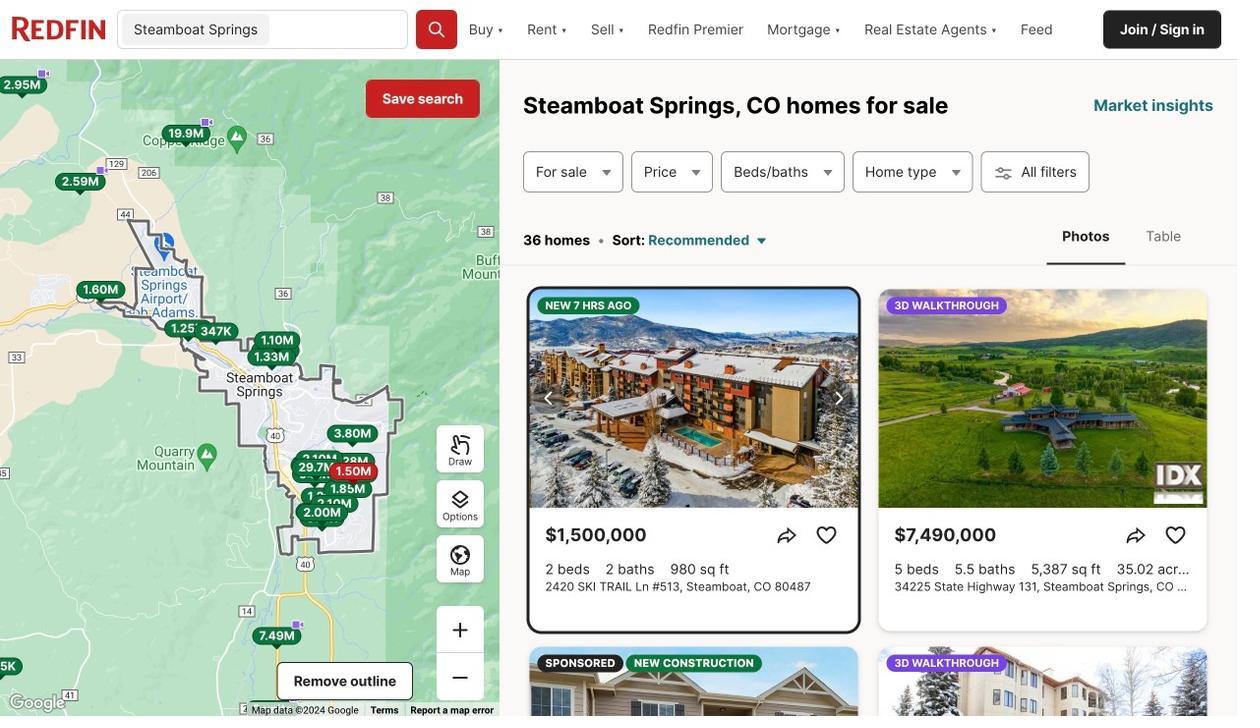 Task type: locate. For each thing, give the bounding box(es) containing it.
share home image
[[775, 524, 799, 548], [1125, 524, 1148, 548]]

share home image left add home to favorites option
[[1125, 524, 1148, 548]]

2 add home to favorites image from the left
[[1164, 524, 1188, 548]]

add home to favorites image inside checkbox
[[815, 524, 838, 548]]

1 horizontal spatial share home image
[[1125, 524, 1148, 548]]

share home image left add home to favorites checkbox
[[775, 524, 799, 548]]

2 share home image from the left
[[1125, 524, 1148, 548]]

None search field
[[274, 11, 407, 50]]

Add home to favorites checkbox
[[811, 520, 842, 552]]

1 share home image from the left
[[775, 524, 799, 548]]

0 horizontal spatial share home image
[[775, 524, 799, 548]]

add home to favorites image inside option
[[1164, 524, 1188, 548]]

add home to favorites image
[[815, 524, 838, 548], [1164, 524, 1188, 548]]

tab list
[[1031, 208, 1214, 265]]

share home image for add home to favorites checkbox
[[775, 524, 799, 548]]

1 add home to favorites image from the left
[[815, 524, 838, 548]]

0 horizontal spatial add home to favorites image
[[815, 524, 838, 548]]

1 horizontal spatial add home to favorites image
[[1164, 524, 1188, 548]]



Task type: vqa. For each thing, say whether or not it's contained in the screenshot.
right Share home icon
yes



Task type: describe. For each thing, give the bounding box(es) containing it.
next image
[[827, 387, 850, 411]]

share home image for add home to favorites option
[[1125, 524, 1148, 548]]

add home to favorites image for add home to favorites checkbox
[[815, 524, 838, 548]]

previous image
[[537, 387, 561, 411]]

Add home to favorites checkbox
[[1160, 520, 1192, 552]]

ad element
[[530, 647, 858, 717]]

add home to favorites image for add home to favorites option
[[1164, 524, 1188, 548]]

advertisement image
[[519, 640, 868, 717]]

google image
[[5, 691, 70, 717]]

submit search image
[[427, 20, 446, 39]]

map region
[[0, 60, 500, 717]]



